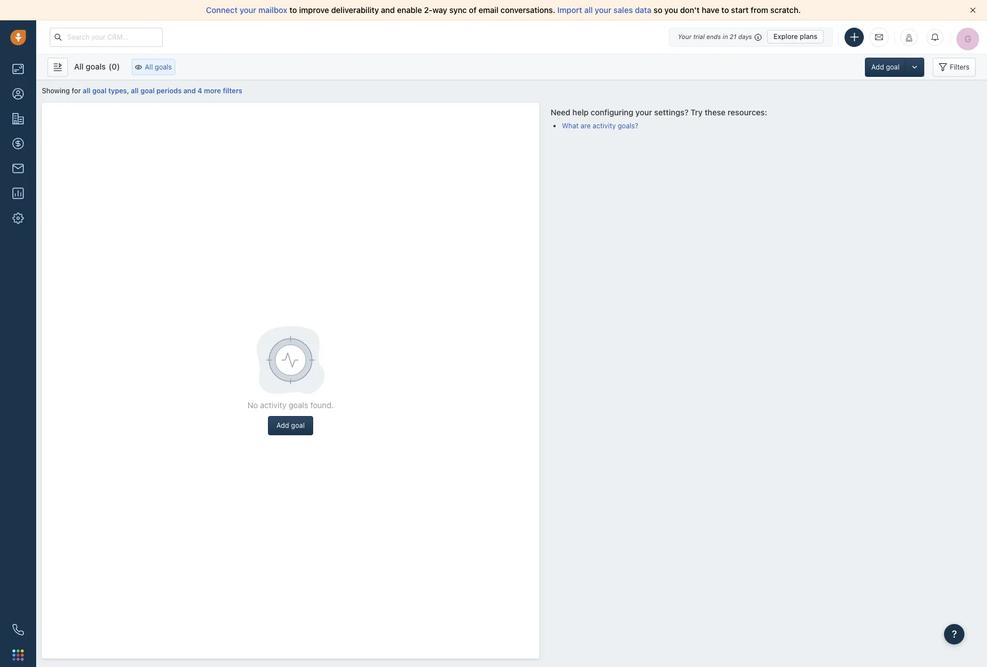 Task type: vqa. For each thing, say whether or not it's contained in the screenshot.
found.
yes



Task type: describe. For each thing, give the bounding box(es) containing it.
add for the bottommost add goal button
[[276, 421, 289, 430]]

plans
[[800, 32, 817, 41]]

2-
[[424, 5, 432, 15]]

explore plans link
[[767, 30, 824, 44]]

1 to from the left
[[289, 5, 297, 15]]

1 vertical spatial add goal
[[276, 421, 305, 430]]

2 horizontal spatial all
[[584, 5, 593, 15]]

of
[[469, 5, 477, 15]]

sales
[[613, 5, 633, 15]]

periods
[[156, 86, 182, 95]]

no activity goals found.
[[248, 400, 334, 410]]

add for the rightmost add goal button
[[871, 62, 884, 71]]

explore plans
[[773, 32, 817, 41]]

1 vertical spatial add goal button
[[268, 416, 313, 436]]

Search your CRM... text field
[[50, 27, 163, 47]]

goals for all goals ( 0 )
[[86, 61, 106, 71]]

goals for all goals
[[155, 63, 172, 71]]

import
[[557, 5, 582, 15]]

ends
[[706, 33, 721, 40]]

activity inside need help configuring your settings? try these resources: what are activity goals?
[[593, 122, 616, 130]]

deliverability
[[331, 5, 379, 15]]

filters button
[[933, 57, 976, 77]]

way
[[432, 5, 447, 15]]

these
[[705, 107, 726, 117]]

trial
[[693, 33, 705, 40]]

phone element
[[7, 618, 29, 641]]

all goals ( 0 )
[[74, 61, 120, 71]]

(
[[109, 61, 112, 71]]

2 horizontal spatial goals
[[289, 400, 308, 410]]

phone image
[[12, 624, 24, 635]]

all goal types, all goal periods and 4 more filters link
[[83, 86, 242, 95]]

connect
[[206, 5, 238, 15]]

try
[[691, 107, 703, 117]]

sync
[[449, 5, 467, 15]]

conversations.
[[501, 5, 555, 15]]

all for all goals ( 0 )
[[74, 61, 84, 71]]

you
[[664, 5, 678, 15]]

0 horizontal spatial activity
[[260, 400, 286, 410]]

2 to from the left
[[721, 5, 729, 15]]

1 horizontal spatial your
[[595, 5, 611, 15]]

enable
[[397, 5, 422, 15]]

what
[[562, 122, 579, 130]]

0 horizontal spatial all
[[83, 86, 90, 95]]

4
[[198, 86, 202, 95]]

1 horizontal spatial add goal
[[871, 62, 900, 71]]

1 horizontal spatial add goal button
[[865, 57, 905, 77]]

what are activity goals? link
[[562, 122, 638, 130]]

0 horizontal spatial your
[[240, 5, 256, 15]]

all goals
[[145, 63, 172, 71]]



Task type: locate. For each thing, give the bounding box(es) containing it.
freshworks switcher image
[[12, 649, 24, 661]]

add goal
[[871, 62, 900, 71], [276, 421, 305, 430]]

settings?
[[654, 107, 689, 117]]

all goals link
[[132, 59, 175, 75]]

add goal button down the email image
[[865, 57, 905, 77]]

goals?
[[618, 122, 638, 130]]

activity right the no
[[260, 400, 286, 410]]

1 horizontal spatial add
[[871, 62, 884, 71]]

0 horizontal spatial add
[[276, 421, 289, 430]]

and
[[381, 5, 395, 15], [183, 86, 196, 95]]

filters
[[950, 62, 970, 71]]

help
[[572, 107, 589, 117]]

1 vertical spatial add
[[276, 421, 289, 430]]

from
[[751, 5, 768, 15]]

all
[[584, 5, 593, 15], [83, 86, 90, 95], [131, 86, 139, 95]]

0 horizontal spatial to
[[289, 5, 297, 15]]

add goal button
[[865, 57, 905, 77], [268, 416, 313, 436]]

goal
[[886, 62, 900, 71], [92, 86, 106, 95], [140, 86, 155, 95], [291, 421, 305, 430]]

1 horizontal spatial all
[[145, 63, 153, 71]]

your left sales
[[595, 5, 611, 15]]

1 horizontal spatial activity
[[593, 122, 616, 130]]

need help configuring your settings? try these resources: what are activity goals?
[[551, 107, 767, 130]]

0 vertical spatial add goal
[[871, 62, 900, 71]]

import all your sales data link
[[557, 5, 654, 15]]

1 horizontal spatial and
[[381, 5, 395, 15]]

all up for
[[74, 61, 84, 71]]

all inside all goals link
[[145, 63, 153, 71]]

0 vertical spatial activity
[[593, 122, 616, 130]]

all right types,
[[131, 86, 139, 95]]

add goal down no activity goals found.
[[276, 421, 305, 430]]

your inside need help configuring your settings? try these resources: what are activity goals?
[[635, 107, 652, 117]]

days
[[738, 33, 752, 40]]

0 horizontal spatial add goal
[[276, 421, 305, 430]]

don't
[[680, 5, 700, 15]]

goals left found. at the bottom left
[[289, 400, 308, 410]]

found.
[[310, 400, 334, 410]]

to right mailbox at the left top
[[289, 5, 297, 15]]

add down the email image
[[871, 62, 884, 71]]

to
[[289, 5, 297, 15], [721, 5, 729, 15]]

all
[[74, 61, 84, 71], [145, 63, 153, 71]]

add
[[871, 62, 884, 71], [276, 421, 289, 430]]

1 horizontal spatial goals
[[155, 63, 172, 71]]

1 horizontal spatial to
[[721, 5, 729, 15]]

so
[[654, 5, 662, 15]]

0 horizontal spatial goals
[[86, 61, 106, 71]]

start
[[731, 5, 749, 15]]

resources:
[[728, 107, 767, 117]]

all right for
[[83, 86, 90, 95]]

2 horizontal spatial your
[[635, 107, 652, 117]]

21
[[730, 33, 736, 40]]

improve
[[299, 5, 329, 15]]

0 horizontal spatial add goal button
[[268, 416, 313, 436]]

filters
[[223, 86, 242, 95]]

and left 4
[[183, 86, 196, 95]]

close image
[[970, 7, 976, 13]]

have
[[702, 5, 719, 15]]

all for all goals
[[145, 63, 153, 71]]

your trial ends in 21 days
[[678, 33, 752, 40]]

all up showing for all goal types, all goal periods and 4 more filters
[[145, 63, 153, 71]]

connect your mailbox to improve deliverability and enable 2-way sync of email conversations. import all your sales data so you don't have to start from scratch.
[[206, 5, 801, 15]]

connect your mailbox link
[[206, 5, 289, 15]]

)
[[117, 61, 120, 71]]

need
[[551, 107, 570, 117]]

are
[[581, 122, 591, 130]]

all right import
[[584, 5, 593, 15]]

to left start
[[721, 5, 729, 15]]

email image
[[875, 32, 883, 42]]

showing
[[42, 86, 70, 95]]

your
[[240, 5, 256, 15], [595, 5, 611, 15], [635, 107, 652, 117]]

0 horizontal spatial all
[[74, 61, 84, 71]]

for
[[72, 86, 81, 95]]

activity
[[593, 122, 616, 130], [260, 400, 286, 410]]

your left mailbox at the left top
[[240, 5, 256, 15]]

showing for all goal types, all goal periods and 4 more filters
[[42, 86, 242, 95]]

email
[[479, 5, 498, 15]]

1 vertical spatial activity
[[260, 400, 286, 410]]

configuring
[[591, 107, 633, 117]]

your
[[678, 33, 692, 40]]

data
[[635, 5, 651, 15]]

types,
[[108, 86, 129, 95]]

0 horizontal spatial and
[[183, 86, 196, 95]]

scratch.
[[770, 5, 801, 15]]

0 vertical spatial add goal button
[[865, 57, 905, 77]]

mailbox
[[258, 5, 287, 15]]

more
[[204, 86, 221, 95]]

and left 'enable'
[[381, 5, 395, 15]]

0 vertical spatial and
[[381, 5, 395, 15]]

explore
[[773, 32, 798, 41]]

activity down configuring
[[593, 122, 616, 130]]

no
[[248, 400, 258, 410]]

add goal button down no activity goals found.
[[268, 416, 313, 436]]

goals
[[86, 61, 106, 71], [155, 63, 172, 71], [289, 400, 308, 410]]

add goal down the email image
[[871, 62, 900, 71]]

add down no activity goals found.
[[276, 421, 289, 430]]

goals up the all goal types, all goal periods and 4 more filters link
[[155, 63, 172, 71]]

in
[[723, 33, 728, 40]]

your up goals?
[[635, 107, 652, 117]]

1 vertical spatial and
[[183, 86, 196, 95]]

goals left (
[[86, 61, 106, 71]]

0
[[112, 61, 117, 71]]

0 vertical spatial add
[[871, 62, 884, 71]]

1 horizontal spatial all
[[131, 86, 139, 95]]



